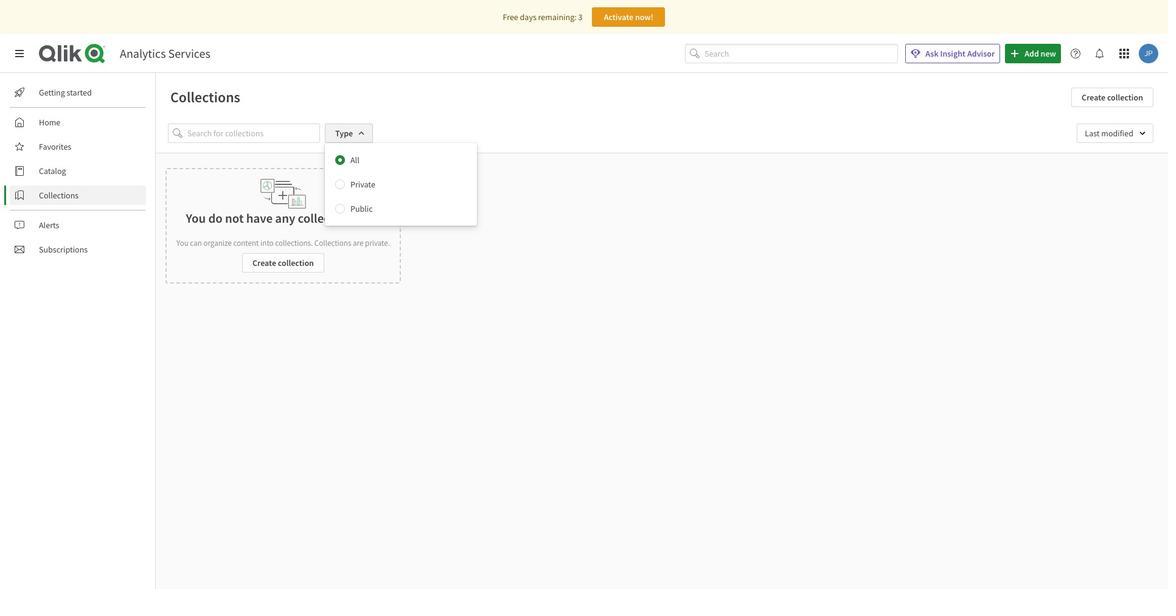 Task type: describe. For each thing, give the bounding box(es) containing it.
collections.
[[275, 238, 313, 248]]

type option group
[[325, 148, 477, 221]]

remaining:
[[538, 12, 577, 23]]

0 vertical spatial collections
[[170, 88, 240, 106]]

analytics services element
[[120, 46, 210, 61]]

1 vertical spatial create collection button
[[242, 253, 324, 273]]

type button
[[325, 124, 373, 143]]

yet.
[[360, 210, 381, 226]]

create collection element
[[166, 168, 401, 284]]

content
[[233, 238, 259, 248]]

navigation pane element
[[0, 78, 155, 264]]

analytics
[[120, 46, 166, 61]]

collections link
[[10, 186, 146, 205]]

alerts link
[[10, 215, 146, 235]]

subscriptions link
[[10, 240, 146, 259]]

you can organize content into collections. collections are private.
[[176, 238, 390, 248]]

advisor
[[967, 48, 995, 59]]

add new button
[[1005, 44, 1061, 63]]

not
[[225, 210, 244, 226]]

add
[[1025, 48, 1039, 59]]

all
[[351, 155, 359, 166]]

free days remaining: 3
[[503, 12, 583, 23]]

last
[[1085, 128, 1100, 139]]

private
[[351, 179, 375, 190]]

0 vertical spatial create collection
[[1082, 92, 1143, 103]]

ask insight advisor
[[926, 48, 995, 59]]

now!
[[635, 12, 654, 23]]

catalog
[[39, 166, 66, 176]]

collections inside navigation pane element
[[39, 190, 79, 201]]

you for you do not have any collections yet.
[[186, 210, 206, 226]]

days
[[520, 12, 537, 23]]

type
[[335, 128, 353, 139]]

subscriptions
[[39, 244, 88, 255]]

you for you can organize content into collections. collections are private.
[[176, 238, 189, 248]]

close sidebar menu image
[[15, 49, 24, 58]]

analytics services
[[120, 46, 210, 61]]

you do not have any collections yet.
[[186, 210, 381, 226]]

collections
[[298, 210, 357, 226]]

into
[[260, 238, 274, 248]]

are
[[353, 238, 364, 248]]

modified
[[1102, 128, 1134, 139]]

create for bottom create collection button
[[253, 257, 276, 268]]

filters region
[[156, 114, 1168, 226]]



Task type: locate. For each thing, give the bounding box(es) containing it.
create collection button up last modified field
[[1072, 88, 1154, 107]]

1 vertical spatial you
[[176, 238, 189, 248]]

create for right create collection button
[[1082, 92, 1106, 103]]

1 vertical spatial collections
[[39, 190, 79, 201]]

james peterson image
[[1139, 44, 1159, 63]]

public
[[351, 203, 373, 214]]

getting started
[[39, 87, 92, 98]]

create
[[1082, 92, 1106, 103], [253, 257, 276, 268]]

1 vertical spatial create collection
[[253, 257, 314, 268]]

2 vertical spatial collections
[[315, 238, 351, 248]]

1 horizontal spatial collections
[[170, 88, 240, 106]]

create up last
[[1082, 92, 1106, 103]]

create collection button
[[1072, 88, 1154, 107], [242, 253, 324, 273]]

you left can
[[176, 238, 189, 248]]

0 horizontal spatial create
[[253, 257, 276, 268]]

collections left are
[[315, 238, 351, 248]]

Search for collections text field
[[187, 123, 320, 143]]

home link
[[10, 113, 146, 132]]

favorites link
[[10, 137, 146, 156]]

you left do
[[186, 210, 206, 226]]

0 vertical spatial create
[[1082, 92, 1106, 103]]

new
[[1041, 48, 1056, 59]]

last modified
[[1085, 128, 1134, 139]]

3
[[578, 12, 583, 23]]

collections down services
[[170, 88, 240, 106]]

activate now! link
[[592, 7, 665, 27]]

1 horizontal spatial create collection button
[[1072, 88, 1154, 107]]

create collection
[[1082, 92, 1143, 103], [253, 257, 314, 268]]

0 vertical spatial collection
[[1107, 92, 1143, 103]]

favorites
[[39, 141, 71, 152]]

1 horizontal spatial create collection
[[1082, 92, 1143, 103]]

collections down catalog
[[39, 190, 79, 201]]

collection down collections.
[[278, 257, 314, 268]]

0 horizontal spatial collections
[[39, 190, 79, 201]]

insight
[[940, 48, 966, 59]]

create down into
[[253, 257, 276, 268]]

any
[[275, 210, 295, 226]]

Search text field
[[705, 44, 898, 63]]

services
[[168, 46, 210, 61]]

activate
[[604, 12, 634, 23]]

getting
[[39, 87, 65, 98]]

have
[[246, 210, 273, 226]]

can
[[190, 238, 202, 248]]

ask
[[926, 48, 939, 59]]

collections inside create collection element
[[315, 238, 351, 248]]

1 vertical spatial collection
[[278, 257, 314, 268]]

home
[[39, 117, 60, 128]]

activate now!
[[604, 12, 654, 23]]

0 horizontal spatial collection
[[278, 257, 314, 268]]

collection
[[1107, 92, 1143, 103], [278, 257, 314, 268]]

create collection down 'you can organize content into collections. collections are private.'
[[253, 257, 314, 268]]

free
[[503, 12, 518, 23]]

create collection button down 'you can organize content into collections. collections are private.'
[[242, 253, 324, 273]]

you
[[186, 210, 206, 226], [176, 238, 189, 248]]

ask insight advisor button
[[906, 44, 1000, 63]]

catalog link
[[10, 161, 146, 181]]

getting started link
[[10, 83, 146, 102]]

do
[[208, 210, 223, 226]]

collections
[[170, 88, 240, 106], [39, 190, 79, 201], [315, 238, 351, 248]]

2 horizontal spatial collections
[[315, 238, 351, 248]]

alerts
[[39, 220, 59, 231]]

organize
[[203, 238, 232, 248]]

0 vertical spatial you
[[186, 210, 206, 226]]

1 horizontal spatial collection
[[1107, 92, 1143, 103]]

create inside create collection element
[[253, 257, 276, 268]]

searchbar element
[[685, 44, 898, 63]]

0 horizontal spatial create collection button
[[242, 253, 324, 273]]

add new
[[1025, 48, 1056, 59]]

collection up modified
[[1107, 92, 1143, 103]]

0 vertical spatial create collection button
[[1072, 88, 1154, 107]]

Last modified field
[[1077, 124, 1154, 143]]

0 horizontal spatial create collection
[[253, 257, 314, 268]]

1 horizontal spatial create
[[1082, 92, 1106, 103]]

1 vertical spatial create
[[253, 257, 276, 268]]

create collection up last modified field
[[1082, 92, 1143, 103]]

started
[[67, 87, 92, 98]]

private.
[[365, 238, 390, 248]]



Task type: vqa. For each thing, say whether or not it's contained in the screenshot.
create
yes



